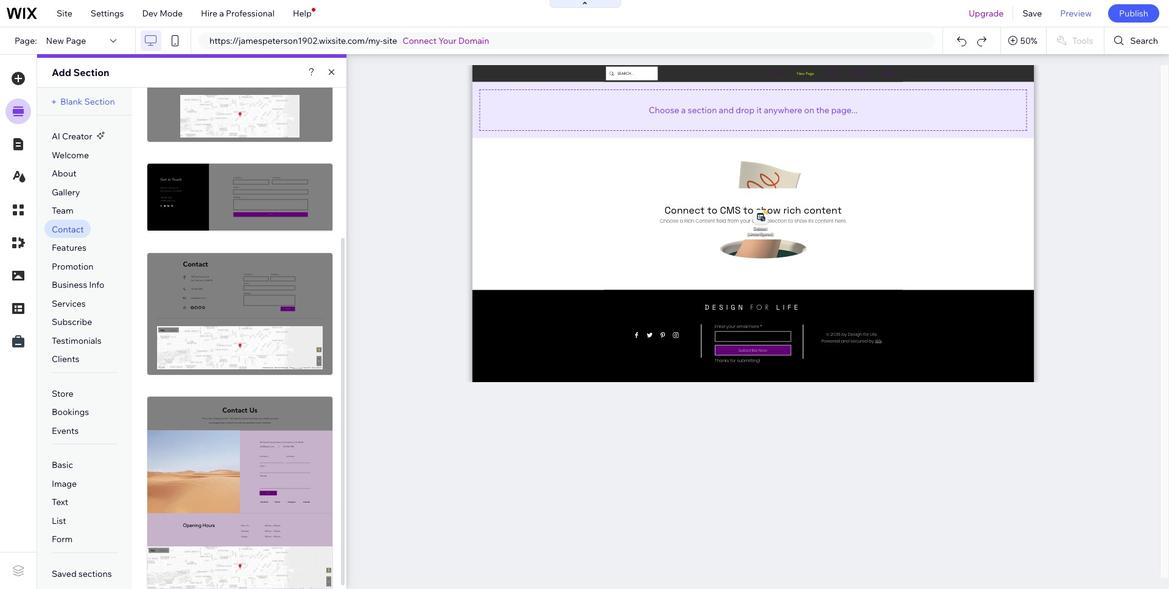 Task type: describe. For each thing, give the bounding box(es) containing it.
anywhere
[[764, 104, 803, 115]]

new
[[46, 35, 64, 46]]

promotion
[[52, 261, 94, 272]]

https://jamespeterson1902.wixsite.com/my-
[[210, 35, 383, 46]]

section for blank section
[[84, 96, 115, 107]]

search button
[[1105, 27, 1169, 54]]

welcome
[[52, 150, 89, 161]]

add
[[52, 66, 71, 79]]

and
[[719, 104, 734, 115]]

blank section
[[60, 96, 115, 107]]

tools button
[[1047, 27, 1105, 54]]

domain
[[459, 35, 489, 46]]

info
[[89, 280, 104, 291]]

settings
[[91, 8, 124, 19]]

image
[[52, 479, 77, 490]]

dev
[[142, 8, 158, 19]]

bookings
[[52, 407, 89, 418]]

add section
[[52, 66, 109, 79]]

connect
[[403, 35, 437, 46]]

ai creator
[[52, 131, 92, 142]]

testimonials
[[52, 335, 102, 346]]

new page
[[46, 35, 86, 46]]

about
[[52, 168, 76, 179]]

drop
[[736, 104, 755, 115]]

features
[[52, 242, 86, 253]]

https://jamespeterson1902.wixsite.com/my-site connect your domain
[[210, 35, 489, 46]]

search
[[1131, 35, 1159, 46]]

site
[[57, 8, 72, 19]]

services
[[52, 298, 86, 309]]

team
[[52, 205, 73, 216]]

clients
[[52, 354, 79, 365]]

sections
[[78, 569, 112, 580]]

a for professional
[[219, 8, 224, 19]]

store
[[52, 388, 73, 399]]

save
[[1023, 8, 1042, 19]]

basic
[[52, 460, 73, 471]]

dev mode
[[142, 8, 183, 19]]

choose a section and drop it anywhere on the page...
[[649, 104, 858, 115]]

choose
[[649, 104, 680, 115]]

hire
[[201, 8, 218, 19]]



Task type: locate. For each thing, give the bounding box(es) containing it.
publish button
[[1109, 4, 1160, 23]]

text
[[52, 497, 68, 508]]

blank
[[60, 96, 82, 107]]

1 vertical spatial section
[[84, 96, 115, 107]]

the
[[817, 104, 830, 115]]

50% button
[[1001, 27, 1046, 54]]

it
[[757, 104, 762, 115]]

site
[[383, 35, 397, 46]]

section right blank
[[84, 96, 115, 107]]

subscribe
[[52, 317, 92, 328]]

a for section
[[681, 104, 686, 115]]

a right hire on the top
[[219, 8, 224, 19]]

upgrade
[[969, 8, 1004, 19]]

business info
[[52, 280, 104, 291]]

events
[[52, 426, 79, 437]]

on
[[804, 104, 815, 115]]

creator
[[62, 131, 92, 142]]

saved
[[52, 569, 77, 580]]

ai
[[52, 131, 60, 142]]

page...
[[832, 104, 858, 115]]

a
[[219, 8, 224, 19], [681, 104, 686, 115]]

list
[[52, 516, 66, 527]]

form
[[52, 534, 73, 545]]

tools
[[1073, 35, 1094, 46]]

section up the blank section
[[73, 66, 109, 79]]

50%
[[1021, 35, 1038, 46]]

gallery
[[52, 187, 80, 198]]

contact
[[52, 224, 84, 235]]

1 vertical spatial a
[[681, 104, 686, 115]]

preview
[[1061, 8, 1092, 19]]

section
[[688, 104, 717, 115]]

professional
[[226, 8, 275, 19]]

your
[[439, 35, 457, 46]]

section
[[73, 66, 109, 79], [84, 96, 115, 107]]

page
[[66, 35, 86, 46]]

saved sections
[[52, 569, 112, 580]]

1 horizontal spatial a
[[681, 104, 686, 115]]

preview button
[[1052, 0, 1101, 27]]

publish
[[1119, 8, 1149, 19]]

save button
[[1014, 0, 1052, 27]]

hire a professional
[[201, 8, 275, 19]]

business
[[52, 280, 87, 291]]

a left section
[[681, 104, 686, 115]]

0 vertical spatial a
[[219, 8, 224, 19]]

0 horizontal spatial a
[[219, 8, 224, 19]]

help
[[293, 8, 312, 19]]

0 vertical spatial section
[[73, 66, 109, 79]]

section for add section
[[73, 66, 109, 79]]

mode
[[160, 8, 183, 19]]



Task type: vqa. For each thing, say whether or not it's contained in the screenshot.
DONATION FORMS
no



